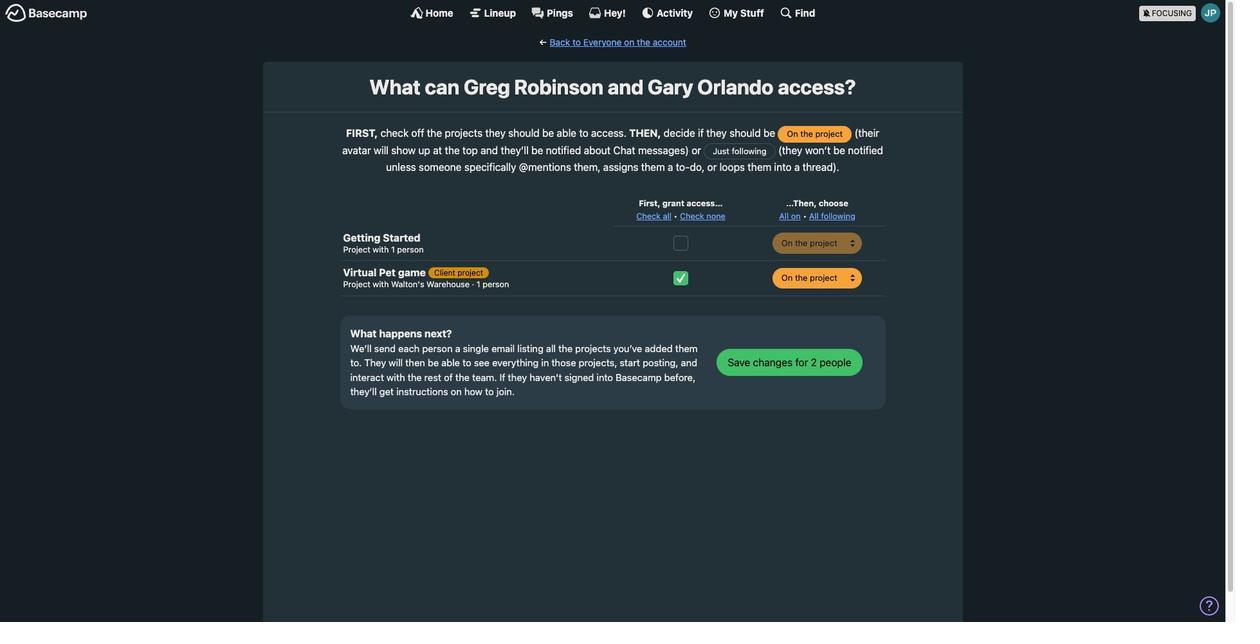 Task type: vqa. For each thing, say whether or not it's contained in the screenshot.
"are"
no



Task type: describe. For each thing, give the bounding box(es) containing it.
in
[[541, 357, 549, 369]]

@mentions
[[519, 162, 571, 173]]

grant
[[663, 199, 685, 209]]

0 horizontal spatial projects
[[445, 128, 483, 139]]

what for what can greg robinson and gary orlando access?
[[370, 75, 421, 99]]

posting,
[[643, 357, 679, 369]]

virtual pet game
[[343, 267, 426, 279]]

0 vertical spatial able
[[557, 128, 577, 139]]

start
[[620, 357, 640, 369]]

robinson
[[514, 75, 604, 99]]

messages)
[[638, 145, 689, 156]]

• inside …then, choose all on • all following
[[803, 211, 807, 221]]

instructions
[[397, 386, 448, 398]]

home
[[426, 7, 453, 18]]

the down then
[[408, 372, 422, 383]]

(they won't be notified unless someone specifically @mentions them, assigns them a to-do, or loops them into a thread).
[[386, 145, 884, 173]]

added
[[645, 343, 673, 354]]

lineup
[[484, 7, 516, 18]]

do,
[[690, 162, 705, 173]]

focusing button
[[1139, 0, 1226, 25]]

getting started project                             with 1 person
[[343, 232, 424, 255]]

and inside (their avatar will show up at the top and they'll be notified about chat messages)           or
[[481, 145, 498, 156]]

first, check off the projects they should be able to access. then, decide if they should be
[[346, 128, 778, 139]]

2 horizontal spatial they
[[707, 128, 727, 139]]

gary
[[648, 75, 693, 99]]

all on button
[[780, 210, 801, 222]]

join.
[[497, 386, 515, 398]]

into inside what happens next? we'll send each person a single email listing all the projects you've added them to.                    they will then be able to see everything in those projects, start posting, and interact with the rest of the team.                   if they haven't signed into basecamp before, they'll get instructions on how to join.
[[597, 372, 613, 383]]

haven't
[[530, 372, 562, 383]]

first,
[[639, 199, 661, 209]]

greg
[[464, 75, 510, 99]]

just following
[[713, 146, 767, 156]]

my stuff button
[[709, 6, 764, 19]]

able inside what happens next? we'll send each person a single email listing all the projects you've added them to.                    they will then be able to see everything in those projects, start posting, and interact with the rest of the team.                   if they haven't signed into basecamp before, they'll get instructions on how to join.
[[442, 357, 460, 369]]

account
[[653, 37, 687, 48]]

single
[[463, 343, 489, 354]]

then,
[[630, 128, 661, 139]]

happens
[[379, 328, 422, 339]]

everyone
[[584, 37, 622, 48]]

how
[[464, 386, 483, 398]]

next?
[[425, 328, 452, 339]]

0 horizontal spatial they
[[485, 128, 506, 139]]

(their avatar will show up at the top and they'll be notified about chat messages)           or
[[342, 128, 880, 156]]

we'll
[[350, 343, 372, 354]]

each
[[398, 343, 420, 354]]

or inside '(they won't be notified unless someone specifically @mentions them, assigns them a to-do, or loops them into a thread).'
[[708, 162, 717, 173]]

send
[[374, 343, 396, 354]]

hey!
[[604, 7, 626, 18]]

get
[[380, 386, 394, 398]]

all inside what happens next? we'll send each person a single email listing all the projects you've added them to.                    they will then be able to see everything in those projects, start posting, and interact with the rest of the team.                   if they haven't signed into basecamp before, they'll get instructions on how to join.
[[546, 343, 556, 354]]

on
[[787, 129, 798, 139]]

person inside client project project with walton's warehouse                             · 1 person
[[483, 280, 509, 290]]

show
[[391, 145, 416, 156]]

to-
[[676, 162, 690, 173]]

…then,
[[786, 199, 817, 209]]

to up about
[[579, 128, 589, 139]]

1 inside getting started project                             with 1 person
[[391, 245, 395, 255]]

if
[[698, 128, 704, 139]]

hey! button
[[589, 6, 626, 19]]

decide
[[664, 128, 695, 139]]

all following button
[[809, 210, 856, 222]]

(they
[[779, 145, 803, 156]]

what happens next? we'll send each person a single email listing all the projects you've added them to.                    they will then be able to see everything in those projects, start posting, and interact with the rest of the team.                   if they haven't signed into basecamp before, they'll get instructions on how to join.
[[350, 328, 698, 398]]

assigns
[[603, 162, 639, 173]]

can
[[425, 75, 460, 99]]

find button
[[780, 6, 816, 19]]

person inside what happens next? we'll send each person a single email listing all the projects you've added them to.                    they will then be able to see everything in those projects, start posting, and interact with the rest of the team.                   if they haven't signed into basecamp before, they'll get instructions on how to join.
[[422, 343, 453, 354]]

1 check from the left
[[637, 211, 661, 221]]

to down team.
[[485, 386, 494, 398]]

1 horizontal spatial on
[[624, 37, 635, 48]]

they
[[364, 357, 386, 369]]

first,
[[346, 128, 378, 139]]

listing
[[518, 343, 544, 354]]

with for getting
[[373, 245, 389, 255]]

on the project
[[787, 129, 843, 139]]

off
[[412, 128, 424, 139]]

back
[[550, 37, 570, 48]]

see
[[474, 357, 490, 369]]

my
[[724, 7, 738, 18]]

thread).
[[803, 162, 840, 173]]

be inside what happens next? we'll send each person a single email listing all the projects you've added them to.                    they will then be able to see everything in those projects, start posting, and interact with the rest of the team.                   if they haven't signed into basecamp before, they'll get instructions on how to join.
[[428, 357, 439, 369]]

check
[[381, 128, 409, 139]]

they'll inside (their avatar will show up at the top and they'll be notified about chat messages)           or
[[501, 145, 529, 156]]

1 inside client project project with walton's warehouse                             · 1 person
[[477, 280, 480, 290]]

pings button
[[532, 6, 573, 19]]

top
[[463, 145, 478, 156]]

a inside what happens next? we'll send each person a single email listing all the projects you've added them to.                    they will then be able to see everything in those projects, start posting, and interact with the rest of the team.                   if they haven't signed into basecamp before, they'll get instructions on how to join.
[[455, 343, 461, 354]]

then
[[406, 357, 425, 369]]

avatar
[[342, 145, 371, 156]]

walton's
[[391, 280, 424, 290]]

0 horizontal spatial them
[[641, 162, 665, 173]]

about
[[584, 145, 611, 156]]

the up those
[[559, 343, 573, 354]]

to.
[[350, 357, 362, 369]]

the inside (their avatar will show up at the top and they'll be notified about chat messages)           or
[[445, 145, 460, 156]]

the right on
[[801, 129, 813, 139]]



Task type: locate. For each thing, give the bounding box(es) containing it.
into
[[774, 162, 792, 173], [597, 372, 613, 383]]

0 horizontal spatial all
[[780, 211, 789, 221]]

0 vertical spatial projects
[[445, 128, 483, 139]]

activity
[[657, 7, 693, 18]]

0 vertical spatial on
[[624, 37, 635, 48]]

1 right ·
[[477, 280, 480, 290]]

project for client
[[343, 280, 371, 290]]

notified inside '(they won't be notified unless someone specifically @mentions them, assigns them a to-do, or loops them into a thread).'
[[848, 145, 884, 156]]

a left single
[[455, 343, 461, 354]]

person right ·
[[483, 280, 509, 290]]

a down (they
[[795, 162, 800, 173]]

1 should from the left
[[509, 128, 540, 139]]

what up check
[[370, 75, 421, 99]]

1 notified from the left
[[546, 145, 581, 156]]

and inside what happens next? we'll send each person a single email listing all the projects you've added them to.                    they will then be able to see everything in those projects, start posting, and interact with the rest of the team.                   if they haven't signed into basecamp before, they'll get instructions on how to join.
[[681, 357, 698, 369]]

them,
[[574, 162, 601, 173]]

into inside '(they won't be notified unless someone specifically @mentions them, assigns them a to-do, or loops them into a thread).'
[[774, 162, 792, 173]]

0 horizontal spatial notified
[[546, 145, 581, 156]]

access.
[[591, 128, 627, 139]]

find
[[795, 7, 816, 18]]

and up the before,
[[681, 357, 698, 369]]

following up loops
[[732, 146, 767, 156]]

0 horizontal spatial on
[[451, 386, 462, 398]]

into down projects,
[[597, 372, 613, 383]]

1 horizontal spatial they
[[508, 372, 527, 383]]

• down …then,
[[803, 211, 807, 221]]

1 horizontal spatial or
[[708, 162, 717, 173]]

all
[[780, 211, 789, 221], [809, 211, 819, 221]]

james peterson image
[[1201, 3, 1221, 23]]

signed
[[565, 372, 594, 383]]

0 vertical spatial with
[[373, 245, 389, 255]]

with down virtual pet game
[[373, 280, 389, 290]]

the right at
[[445, 145, 460, 156]]

0 vertical spatial they'll
[[501, 145, 529, 156]]

to left see
[[463, 357, 472, 369]]

if
[[500, 372, 505, 383]]

0 vertical spatial following
[[732, 146, 767, 156]]

client
[[434, 268, 456, 278]]

2 horizontal spatial and
[[681, 357, 698, 369]]

1 • from the left
[[674, 211, 678, 221]]

be inside '(they won't be notified unless someone specifically @mentions them, assigns them a to-do, or loops them into a thread).'
[[834, 145, 846, 156]]

project inside client project project with walton's warehouse                             · 1 person
[[343, 280, 371, 290]]

able up of
[[442, 357, 460, 369]]

2 horizontal spatial them
[[748, 162, 772, 173]]

1 horizontal spatial all
[[663, 211, 672, 221]]

loops
[[720, 162, 745, 173]]

1 horizontal spatial •
[[803, 211, 807, 221]]

with down getting
[[373, 245, 389, 255]]

•
[[674, 211, 678, 221], [803, 211, 807, 221]]

home link
[[410, 6, 453, 19]]

check none button
[[680, 210, 726, 222]]

game
[[398, 267, 426, 279]]

2 check from the left
[[680, 211, 704, 221]]

1 horizontal spatial projects
[[575, 343, 611, 354]]

1 vertical spatial following
[[821, 211, 856, 221]]

project inside getting started project                             with 1 person
[[343, 245, 371, 255]]

← back to everyone on the account
[[539, 37, 687, 48]]

1 vertical spatial able
[[442, 357, 460, 369]]

projects
[[445, 128, 483, 139], [575, 343, 611, 354]]

0 vertical spatial person
[[397, 245, 424, 255]]

0 horizontal spatial and
[[481, 145, 498, 156]]

1 down started
[[391, 245, 395, 255]]

1 vertical spatial 1
[[477, 280, 480, 290]]

2 vertical spatial person
[[422, 343, 453, 354]]

up
[[419, 145, 430, 156]]

project up won't
[[816, 129, 843, 139]]

pings
[[547, 7, 573, 18]]

check down the access…
[[680, 211, 704, 221]]

focusing
[[1152, 8, 1192, 18]]

first, grant access… check all • check none
[[637, 199, 726, 221]]

be inside (their avatar will show up at the top and they'll be notified about chat messages)           or
[[532, 145, 543, 156]]

with inside getting started project                             with 1 person
[[373, 245, 389, 255]]

at
[[433, 145, 442, 156]]

1 horizontal spatial they'll
[[501, 145, 529, 156]]

interact
[[350, 372, 384, 383]]

1 horizontal spatial able
[[557, 128, 577, 139]]

0 vertical spatial all
[[663, 211, 672, 221]]

on inside …then, choose all on • all following
[[791, 211, 801, 221]]

1 vertical spatial on
[[791, 211, 801, 221]]

1 vertical spatial or
[[708, 162, 717, 173]]

warehouse
[[427, 280, 470, 290]]

all up in on the bottom left of the page
[[546, 343, 556, 354]]

they'll inside what happens next? we'll send each person a single email listing all the projects you've added them to.                    they will then be able to see everything in those projects, start posting, and interact with the rest of the team.                   if they haven't signed into basecamp before, they'll get instructions on how to join.
[[350, 386, 377, 398]]

project inside client project project with walton's warehouse                             · 1 person
[[458, 268, 483, 278]]

2 vertical spatial with
[[387, 372, 405, 383]]

to right back
[[573, 37, 581, 48]]

orlando
[[698, 75, 774, 99]]

1 vertical spatial projects
[[575, 343, 611, 354]]

1 horizontal spatial 1
[[477, 280, 480, 290]]

the left account
[[637, 37, 651, 48]]

will down send
[[389, 357, 403, 369]]

all down grant
[[663, 211, 672, 221]]

on down …then,
[[791, 211, 801, 221]]

won't
[[805, 145, 831, 156]]

they
[[485, 128, 506, 139], [707, 128, 727, 139], [508, 372, 527, 383]]

should up @mentions
[[509, 128, 540, 139]]

them for loops
[[748, 162, 772, 173]]

1 all from the left
[[780, 211, 789, 221]]

what inside what happens next? we'll send each person a single email listing all the projects you've added them to.                    they will then be able to see everything in those projects, start posting, and interact with the rest of the team.                   if they haven't signed into basecamp before, they'll get instructions on how to join.
[[350, 328, 377, 339]]

to
[[573, 37, 581, 48], [579, 128, 589, 139], [463, 357, 472, 369], [485, 386, 494, 398]]

projects,
[[579, 357, 617, 369]]

into down (they
[[774, 162, 792, 173]]

2 vertical spatial and
[[681, 357, 698, 369]]

0 vertical spatial project
[[816, 129, 843, 139]]

0 vertical spatial 1
[[391, 245, 395, 255]]

they down everything
[[508, 372, 527, 383]]

1 vertical spatial project
[[458, 268, 483, 278]]

0 horizontal spatial 1
[[391, 245, 395, 255]]

1 horizontal spatial should
[[730, 128, 761, 139]]

1 horizontal spatial following
[[821, 211, 856, 221]]

access?
[[778, 75, 856, 99]]

person down started
[[397, 245, 424, 255]]

what can greg robinson and gary orlando access?
[[370, 75, 856, 99]]

getting
[[343, 232, 381, 244]]

with up the get
[[387, 372, 405, 383]]

project for getting
[[343, 245, 371, 255]]

0 vertical spatial will
[[374, 145, 389, 156]]

pet
[[379, 267, 396, 279]]

them down messages)
[[641, 162, 665, 173]]

the right 'off'
[[427, 128, 442, 139]]

1 vertical spatial what
[[350, 328, 377, 339]]

my stuff
[[724, 7, 764, 18]]

lineup link
[[469, 6, 516, 19]]

what up we'll
[[350, 328, 377, 339]]

1 horizontal spatial check
[[680, 211, 704, 221]]

check
[[637, 211, 661, 221], [680, 211, 704, 221]]

or right do,
[[708, 162, 717, 173]]

1 vertical spatial will
[[389, 357, 403, 369]]

them right added
[[675, 343, 698, 354]]

notified down (their
[[848, 145, 884, 156]]

1 horizontal spatial a
[[668, 162, 673, 173]]

what
[[370, 75, 421, 99], [350, 328, 377, 339]]

or
[[692, 145, 701, 156], [708, 162, 717, 173]]

2 should from the left
[[730, 128, 761, 139]]

the right of
[[456, 372, 470, 383]]

0 horizontal spatial should
[[509, 128, 540, 139]]

a
[[668, 162, 673, 173], [795, 162, 800, 173], [455, 343, 461, 354]]

rest
[[425, 372, 442, 383]]

• inside first, grant access… check all • check none
[[674, 211, 678, 221]]

of
[[444, 372, 453, 383]]

0 horizontal spatial or
[[692, 145, 701, 156]]

all inside first, grant access… check all • check none
[[663, 211, 672, 221]]

projects up projects,
[[575, 343, 611, 354]]

able up them,
[[557, 128, 577, 139]]

1 vertical spatial into
[[597, 372, 613, 383]]

with inside what happens next? we'll send each person a single email listing all the projects you've added them to.                    they will then be able to see everything in those projects, start posting, and interact with the rest of the team.                   if they haven't signed into basecamp before, they'll get instructions on how to join.
[[387, 372, 405, 383]]

them for added
[[675, 343, 698, 354]]

0 horizontal spatial •
[[674, 211, 678, 221]]

they inside what happens next? we'll send each person a single email listing all the projects you've added them to.                    they will then be able to see everything in those projects, start posting, and interact with the rest of the team.                   if they haven't signed into basecamp before, they'll get instructions on how to join.
[[508, 372, 527, 383]]

1 project from the top
[[343, 245, 371, 255]]

1 horizontal spatial all
[[809, 211, 819, 221]]

they'll up specifically
[[501, 145, 529, 156]]

back to everyone on the account link
[[550, 37, 687, 48]]

with for client
[[373, 280, 389, 290]]

1
[[391, 245, 395, 255], [477, 280, 480, 290]]

following down choose
[[821, 211, 856, 221]]

specifically
[[464, 162, 516, 173]]

0 vertical spatial what
[[370, 75, 421, 99]]

will
[[374, 145, 389, 156], [389, 357, 403, 369]]

0 vertical spatial into
[[774, 162, 792, 173]]

chat
[[614, 145, 636, 156]]

0 vertical spatial and
[[608, 75, 644, 99]]

virtual
[[343, 267, 377, 279]]

what for what happens next? we'll send each person a single email listing all the projects you've added them to.                    they will then be able to see everything in those projects, start posting, and interact with the rest of the team.                   if they haven't signed into basecamp before, they'll get instructions on how to join.
[[350, 328, 377, 339]]

0 horizontal spatial they'll
[[350, 386, 377, 398]]

stuff
[[741, 7, 764, 18]]

email
[[492, 343, 515, 354]]

0 horizontal spatial project
[[458, 268, 483, 278]]

2 horizontal spatial a
[[795, 162, 800, 173]]

activity link
[[641, 6, 693, 19]]

on inside what happens next? we'll send each person a single email listing all the projects you've added them to.                    they will then be able to see everything in those projects, start posting, and interact with the rest of the team.                   if they haven't signed into basecamp before, they'll get instructions on how to join.
[[451, 386, 462, 398]]

following inside …then, choose all on • all following
[[821, 211, 856, 221]]

or up do,
[[692, 145, 701, 156]]

on down of
[[451, 386, 462, 398]]

and left gary
[[608, 75, 644, 99]]

2 notified from the left
[[848, 145, 884, 156]]

person
[[397, 245, 424, 255], [483, 280, 509, 290], [422, 343, 453, 354]]

project down virtual at the left of page
[[343, 280, 371, 290]]

they'll down interact
[[350, 386, 377, 398]]

1 vertical spatial person
[[483, 280, 509, 290]]

None submit
[[717, 349, 863, 376]]

person down next?
[[422, 343, 453, 354]]

you've
[[614, 343, 642, 354]]

projects up top
[[445, 128, 483, 139]]

client project project with walton's warehouse                             · 1 person
[[343, 268, 509, 290]]

access…
[[687, 199, 723, 209]]

0 horizontal spatial all
[[546, 343, 556, 354]]

those
[[552, 357, 576, 369]]

2 horizontal spatial on
[[791, 211, 801, 221]]

1 horizontal spatial and
[[608, 75, 644, 99]]

0 horizontal spatial able
[[442, 357, 460, 369]]

←
[[539, 37, 547, 48]]

on right everyone
[[624, 37, 635, 48]]

1 vertical spatial project
[[343, 280, 371, 290]]

they right if
[[707, 128, 727, 139]]

2 vertical spatial on
[[451, 386, 462, 398]]

everything
[[492, 357, 539, 369]]

check down the first,
[[637, 211, 661, 221]]

project down getting
[[343, 245, 371, 255]]

will down check
[[374, 145, 389, 156]]

none
[[707, 211, 726, 221]]

1 vertical spatial and
[[481, 145, 498, 156]]

0 horizontal spatial into
[[597, 372, 613, 383]]

team.
[[472, 372, 497, 383]]

following
[[732, 146, 767, 156], [821, 211, 856, 221]]

or inside (their avatar will show up at the top and they'll be notified about chat messages)           or
[[692, 145, 701, 156]]

on
[[624, 37, 635, 48], [791, 211, 801, 221], [451, 386, 462, 398]]

them down just following
[[748, 162, 772, 173]]

should
[[509, 128, 540, 139], [730, 128, 761, 139]]

and up specifically
[[481, 145, 498, 156]]

them inside what happens next? we'll send each person a single email listing all the projects you've added them to.                    they will then be able to see everything in those projects, start posting, and interact with the rest of the team.                   if they haven't signed into basecamp before, they'll get instructions on how to join.
[[675, 343, 698, 354]]

projects inside what happens next? we'll send each person a single email listing all the projects you've added them to.                    they will then be able to see everything in those projects, start posting, and interact with the rest of the team.                   if they haven't signed into basecamp before, they'll get instructions on how to join.
[[575, 343, 611, 354]]

and
[[608, 75, 644, 99], [481, 145, 498, 156], [681, 357, 698, 369]]

1 horizontal spatial notified
[[848, 145, 884, 156]]

0 vertical spatial project
[[343, 245, 371, 255]]

check all button
[[637, 210, 672, 222]]

1 horizontal spatial them
[[675, 343, 698, 354]]

1 horizontal spatial project
[[816, 129, 843, 139]]

with inside client project project with walton's warehouse                             · 1 person
[[373, 280, 389, 290]]

main element
[[0, 0, 1226, 25]]

will inside (their avatar will show up at the top and they'll be notified about chat messages)           or
[[374, 145, 389, 156]]

2 • from the left
[[803, 211, 807, 221]]

project up ·
[[458, 268, 483, 278]]

they up specifically
[[485, 128, 506, 139]]

notified down first, check off the projects they should be able to access. then, decide if they should be
[[546, 145, 581, 156]]

person inside getting started project                             with 1 person
[[397, 245, 424, 255]]

should up just following
[[730, 128, 761, 139]]

1 vertical spatial they'll
[[350, 386, 377, 398]]

0 vertical spatial or
[[692, 145, 701, 156]]

2 project from the top
[[343, 280, 371, 290]]

choose
[[819, 199, 849, 209]]

will inside what happens next? we'll send each person a single email listing all the projects you've added them to.                    they will then be able to see everything in those projects, start posting, and interact with the rest of the team.                   if they haven't signed into basecamp before, they'll get instructions on how to join.
[[389, 357, 403, 369]]

notified inside (their avatar will show up at the top and they'll be notified about chat messages)           or
[[546, 145, 581, 156]]

0 horizontal spatial check
[[637, 211, 661, 221]]

1 horizontal spatial into
[[774, 162, 792, 173]]

switch accounts image
[[5, 3, 88, 23]]

2 all from the left
[[809, 211, 819, 221]]

• down grant
[[674, 211, 678, 221]]

0 horizontal spatial following
[[732, 146, 767, 156]]

1 vertical spatial with
[[373, 280, 389, 290]]

a left the to-
[[668, 162, 673, 173]]

1 vertical spatial all
[[546, 343, 556, 354]]

0 horizontal spatial a
[[455, 343, 461, 354]]

someone
[[419, 162, 462, 173]]



